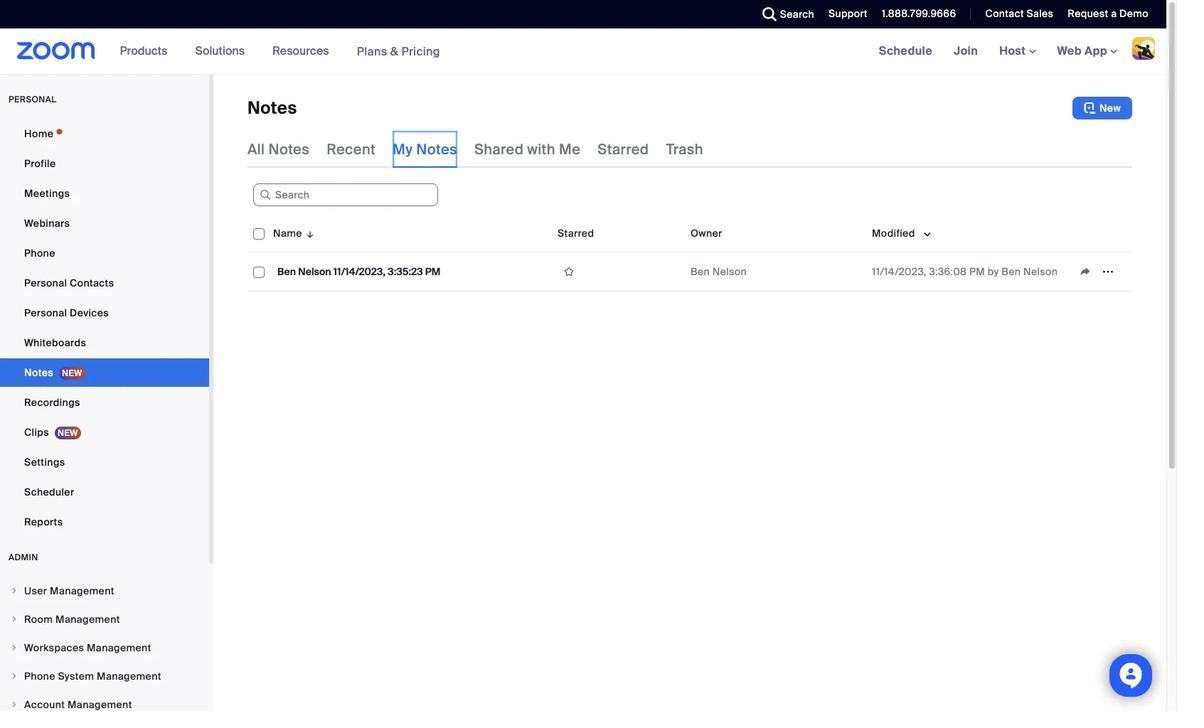 Task type: vqa. For each thing, say whether or not it's contained in the screenshot.
chat with bot icon
no



Task type: locate. For each thing, give the bounding box(es) containing it.
nelson down arrow down image
[[298, 265, 331, 278]]

plans & pricing link
[[357, 44, 440, 59], [357, 44, 440, 59]]

2 phone from the top
[[24, 670, 55, 683]]

room management
[[24, 613, 120, 626]]

management up room management
[[50, 585, 114, 598]]

ben down name
[[277, 265, 296, 278]]

notes link
[[0, 359, 209, 387]]

2 ben from the left
[[691, 265, 710, 278]]

admin
[[9, 552, 38, 563]]

pm right 3:35:23
[[425, 265, 441, 278]]

product information navigation
[[109, 28, 451, 75]]

2 pm from the left
[[970, 265, 985, 278]]

new
[[1100, 102, 1121, 115]]

1 11/14/2023, from the left
[[334, 265, 386, 278]]

1.888.799.9666 button
[[871, 0, 960, 28], [882, 7, 956, 20]]

share image
[[1074, 265, 1097, 278]]

1 pm from the left
[[425, 265, 441, 278]]

personal
[[24, 277, 67, 290], [24, 307, 67, 319]]

pm left the by
[[970, 265, 985, 278]]

personal devices link
[[0, 299, 209, 327]]

Search text field
[[253, 184, 438, 206]]

web app
[[1058, 43, 1108, 58]]

contacts
[[70, 277, 114, 290]]

1 horizontal spatial starred
[[598, 140, 649, 159]]

devices
[[70, 307, 109, 319]]

right image inside phone system management menu item
[[10, 672, 18, 681]]

0 horizontal spatial ben
[[277, 265, 296, 278]]

my notes
[[393, 140, 457, 159]]

2 horizontal spatial ben
[[1002, 265, 1021, 278]]

owner
[[691, 227, 722, 240]]

1 vertical spatial phone
[[24, 670, 55, 683]]

workspaces management menu item
[[0, 635, 209, 662]]

meetings
[[24, 187, 70, 200]]

1 vertical spatial starred
[[558, 227, 594, 240]]

0 horizontal spatial nelson
[[298, 265, 331, 278]]

nelson inside button
[[298, 265, 331, 278]]

1 horizontal spatial 11/14/2023,
[[872, 265, 927, 278]]

meetings navigation
[[868, 28, 1167, 75]]

notes inside the notes link
[[24, 366, 53, 379]]

1 personal from the top
[[24, 277, 67, 290]]

whiteboards link
[[0, 329, 209, 357]]

2 nelson from the left
[[713, 265, 747, 278]]

reports
[[24, 516, 63, 529]]

management up phone system management menu item
[[87, 642, 151, 655]]

0 horizontal spatial pm
[[425, 265, 441, 278]]

home link
[[0, 120, 209, 148]]

1 horizontal spatial pm
[[970, 265, 985, 278]]

solutions
[[195, 43, 245, 58]]

join link
[[943, 28, 989, 74]]

0 horizontal spatial starred
[[558, 227, 594, 240]]

name
[[273, 227, 302, 240]]

ben
[[277, 265, 296, 278], [691, 265, 710, 278], [1002, 265, 1021, 278]]

11/14/2023,
[[334, 265, 386, 278], [872, 265, 927, 278]]

management inside menu item
[[50, 585, 114, 598]]

starred right me
[[598, 140, 649, 159]]

3 right image from the top
[[10, 672, 18, 681]]

ben nelson 11/14/2023, 3:35:23 pm
[[277, 265, 441, 278]]

meetings link
[[0, 179, 209, 208]]

resources button
[[273, 28, 336, 74]]

contact sales
[[986, 7, 1054, 20]]

management up "workspaces management" at left
[[56, 613, 120, 626]]

personal for personal contacts
[[24, 277, 67, 290]]

host button
[[1000, 43, 1036, 58]]

management inside menu item
[[56, 613, 120, 626]]

nelson for ben nelson 11/14/2023, 3:35:23 pm
[[298, 265, 331, 278]]

nelson down owner
[[713, 265, 747, 278]]

1 nelson from the left
[[298, 265, 331, 278]]

phone inside phone link
[[24, 247, 55, 260]]

1 ben from the left
[[277, 265, 296, 278]]

profile picture image
[[1133, 37, 1155, 60]]

support link
[[818, 0, 871, 28], [829, 7, 868, 20]]

phone system management menu item
[[0, 663, 209, 690]]

ben inside button
[[277, 265, 296, 278]]

demo
[[1120, 7, 1149, 20]]

personal
[[9, 94, 57, 105]]

contact
[[986, 7, 1024, 20]]

by
[[988, 265, 999, 278]]

search button
[[752, 0, 818, 28]]

2 right image from the top
[[10, 615, 18, 624]]

1 phone from the top
[[24, 247, 55, 260]]

2 personal from the top
[[24, 307, 67, 319]]

2 horizontal spatial nelson
[[1024, 265, 1058, 278]]

contact sales link
[[975, 0, 1057, 28], [986, 7, 1054, 20]]

notes right all
[[269, 140, 310, 159]]

right image
[[10, 644, 18, 652]]

right image inside room management menu item
[[10, 615, 18, 624]]

request a demo link
[[1057, 0, 1167, 28], [1068, 7, 1149, 20]]

3:35:23
[[388, 265, 423, 278]]

0 vertical spatial phone
[[24, 247, 55, 260]]

phone down webinars
[[24, 247, 55, 260]]

phone
[[24, 247, 55, 260], [24, 670, 55, 683]]

1 horizontal spatial nelson
[[713, 265, 747, 278]]

0 horizontal spatial 11/14/2023,
[[334, 265, 386, 278]]

notes up the "recordings"
[[24, 366, 53, 379]]

0 vertical spatial starred
[[598, 140, 649, 159]]

scheduler
[[24, 486, 74, 499]]

plans & pricing
[[357, 44, 440, 59]]

personal up personal devices on the left top
[[24, 277, 67, 290]]

1 vertical spatial personal
[[24, 307, 67, 319]]

profile link
[[0, 149, 209, 178]]

recent
[[327, 140, 376, 159]]

1.888.799.9666
[[882, 7, 956, 20]]

application
[[248, 215, 1143, 302], [1074, 261, 1127, 282]]

banner
[[0, 28, 1167, 75]]

nelson left share image
[[1024, 265, 1058, 278]]

arrow down image
[[302, 225, 315, 242]]

11/14/2023, down modified
[[872, 265, 927, 278]]

right image
[[10, 587, 18, 595], [10, 615, 18, 624], [10, 672, 18, 681], [10, 701, 18, 709]]

starred inside "tabs of all notes page" tab list
[[598, 140, 649, 159]]

ben right the by
[[1002, 265, 1021, 278]]

modified
[[872, 227, 915, 240]]

management for workspaces management
[[87, 642, 151, 655]]

profile
[[24, 157, 56, 170]]

pm
[[425, 265, 441, 278], [970, 265, 985, 278]]

web
[[1058, 43, 1082, 58]]

recordings
[[24, 396, 80, 409]]

menu item
[[0, 692, 209, 711]]

nelson
[[298, 265, 331, 278], [713, 265, 747, 278], [1024, 265, 1058, 278]]

admin menu menu
[[0, 578, 209, 711]]

pricing
[[402, 44, 440, 59]]

search
[[780, 8, 815, 21]]

phone for phone system management
[[24, 670, 55, 683]]

11/14/2023, left 3:35:23
[[334, 265, 386, 278]]

nelson for ben nelson
[[713, 265, 747, 278]]

starred
[[598, 140, 649, 159], [558, 227, 594, 240]]

1 horizontal spatial ben
[[691, 265, 710, 278]]

phone for phone
[[24, 247, 55, 260]]

ben down owner
[[691, 265, 710, 278]]

phone down workspaces at the bottom left of the page
[[24, 670, 55, 683]]

right image inside user management menu item
[[10, 587, 18, 595]]

management
[[50, 585, 114, 598], [56, 613, 120, 626], [87, 642, 151, 655], [97, 670, 161, 683]]

phone system management
[[24, 670, 161, 683]]

personal up whiteboards
[[24, 307, 67, 319]]

phone inside phone system management menu item
[[24, 670, 55, 683]]

web app button
[[1058, 43, 1118, 58]]

0 vertical spatial personal
[[24, 277, 67, 290]]

ben nelson 11/14/2023, 3:35:23 pm button
[[273, 263, 445, 281]]

1 right image from the top
[[10, 587, 18, 595]]

notes
[[248, 97, 297, 119], [269, 140, 310, 159], [416, 140, 457, 159], [24, 366, 53, 379]]

right image for room management
[[10, 615, 18, 624]]

application containing name
[[248, 215, 1143, 302]]

starred up ben nelson 11/14/2023, 3:35:23 pm unstarred 'image'
[[558, 227, 594, 240]]

whiteboards
[[24, 337, 86, 349]]

shared
[[475, 140, 524, 159]]

clips
[[24, 426, 49, 439]]



Task type: describe. For each thing, give the bounding box(es) containing it.
3 nelson from the left
[[1024, 265, 1058, 278]]

room management menu item
[[0, 606, 209, 633]]

pm inside button
[[425, 265, 441, 278]]

join
[[954, 43, 978, 58]]

clips link
[[0, 418, 209, 447]]

personal devices
[[24, 307, 109, 319]]

reports link
[[0, 508, 209, 536]]

ben for ben nelson 11/14/2023, 3:35:23 pm
[[277, 265, 296, 278]]

my
[[393, 140, 413, 159]]

sales
[[1027, 7, 1054, 20]]

schedule link
[[868, 28, 943, 74]]

new button
[[1073, 97, 1133, 120]]

ben nelson
[[691, 265, 747, 278]]

notes right my
[[416, 140, 457, 159]]

products button
[[120, 28, 174, 74]]

room
[[24, 613, 53, 626]]

recordings link
[[0, 388, 209, 417]]

with
[[527, 140, 556, 159]]

all notes
[[248, 140, 310, 159]]

4 right image from the top
[[10, 701, 18, 709]]

personal menu menu
[[0, 120, 209, 538]]

user management menu item
[[0, 578, 209, 605]]

all
[[248, 140, 265, 159]]

products
[[120, 43, 167, 58]]

trash
[[666, 140, 703, 159]]

schedule
[[879, 43, 933, 58]]

webinars link
[[0, 209, 209, 238]]

ben for ben nelson
[[691, 265, 710, 278]]

&
[[390, 44, 399, 59]]

phone link
[[0, 239, 209, 267]]

right image for phone system management
[[10, 672, 18, 681]]

shared with me
[[475, 140, 581, 159]]

workspaces
[[24, 642, 84, 655]]

2 11/14/2023, from the left
[[872, 265, 927, 278]]

settings link
[[0, 448, 209, 477]]

user
[[24, 585, 47, 598]]

support
[[829, 7, 868, 20]]

system
[[58, 670, 94, 683]]

home
[[24, 127, 54, 140]]

scheduler link
[[0, 478, 209, 507]]

management for user management
[[50, 585, 114, 598]]

user management
[[24, 585, 114, 598]]

right image for user management
[[10, 587, 18, 595]]

request a demo
[[1068, 7, 1149, 20]]

request
[[1068, 7, 1109, 20]]

personal for personal devices
[[24, 307, 67, 319]]

11/14/2023, 3:36:08 pm by ben nelson
[[872, 265, 1058, 278]]

personal contacts link
[[0, 269, 209, 297]]

tabs of all notes page tab list
[[248, 131, 703, 168]]

zoom logo image
[[17, 42, 95, 60]]

workspaces management
[[24, 642, 151, 655]]

resources
[[273, 43, 329, 58]]

solutions button
[[195, 28, 251, 74]]

personal contacts
[[24, 277, 114, 290]]

a
[[1111, 7, 1117, 20]]

app
[[1085, 43, 1108, 58]]

management for room management
[[56, 613, 120, 626]]

banner containing products
[[0, 28, 1167, 75]]

me
[[559, 140, 581, 159]]

starred inside application
[[558, 227, 594, 240]]

more options for ben nelson 11/14/2023, 3:35:23 pm image
[[1097, 265, 1120, 278]]

notes up all notes on the left top of the page
[[248, 97, 297, 119]]

plans
[[357, 44, 387, 59]]

3 ben from the left
[[1002, 265, 1021, 278]]

ben nelson 11/14/2023, 3:35:23 pm unstarred image
[[558, 265, 581, 278]]

webinars
[[24, 217, 70, 230]]

11/14/2023, inside button
[[334, 265, 386, 278]]

3:36:08
[[929, 265, 967, 278]]

management down workspaces management menu item
[[97, 670, 161, 683]]

host
[[1000, 43, 1029, 58]]

settings
[[24, 456, 65, 469]]



